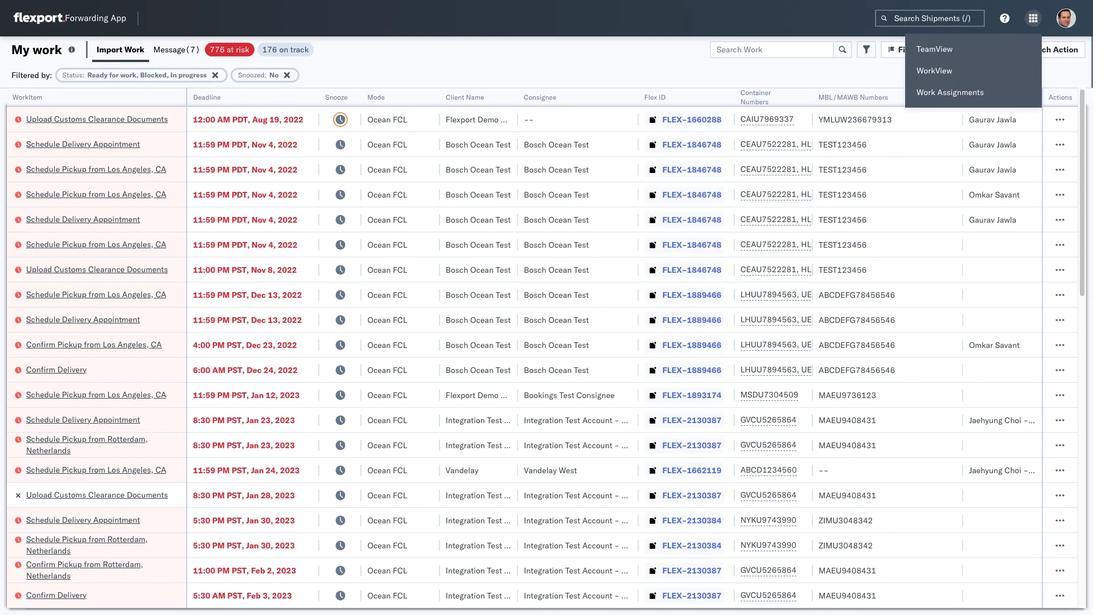 Task type: vqa. For each thing, say whether or not it's contained in the screenshot.
Flex ID's THE RESIZE HANDLE column header
no



Task type: locate. For each thing, give the bounding box(es) containing it.
bosch ocean test
[[446, 139, 511, 150], [524, 139, 589, 150], [446, 164, 511, 175], [524, 164, 589, 175], [446, 189, 511, 200], [524, 189, 589, 200], [446, 214, 511, 225], [524, 214, 589, 225], [446, 239, 511, 250], [524, 239, 589, 250], [446, 265, 511, 275], [524, 265, 589, 275], [446, 290, 511, 300], [524, 290, 589, 300], [446, 315, 511, 325], [524, 315, 589, 325], [446, 340, 511, 350], [524, 340, 589, 350], [446, 365, 511, 375], [524, 365, 589, 375]]

: left no
[[265, 70, 267, 79]]

4 appointment from the top
[[93, 414, 140, 425]]

16 flex- from the top
[[663, 490, 687, 500]]

rotterdam, inside confirm pickup from rotterdam, netherlands
[[103, 559, 143, 569]]

angeles, for fourth schedule pickup from los angeles, ca button from the bottom
[[122, 239, 154, 249]]

1 11:59 from the top
[[193, 139, 215, 150]]

2 : from the left
[[265, 70, 267, 79]]

1 vertical spatial omkar
[[969, 340, 993, 350]]

7 11:59 from the top
[[193, 315, 215, 325]]

2023 for schedule pickup from rotterdam, netherlands button associated with 8:30 pm pst, jan 23, 2023
[[275, 440, 295, 450]]

demo
[[478, 114, 499, 124], [478, 390, 499, 400]]

confirm pickup from los angeles, ca
[[26, 339, 162, 349]]

2 1889466 from the top
[[687, 315, 722, 325]]

2 nyku9743990 from the top
[[741, 540, 797, 550]]

pickup for 'confirm pickup from los angeles, ca' button
[[57, 339, 82, 349]]

1 vertical spatial --
[[819, 465, 829, 475]]

776
[[210, 44, 225, 54]]

0 horizontal spatial work
[[124, 44, 144, 54]]

1 vertical spatial rotterdam,
[[107, 534, 148, 544]]

confirm delivery link down confirm pickup from rotterdam, netherlands
[[26, 589, 87, 601]]

confirm delivery button for 6:00 am pst, dec 24, 2022
[[26, 364, 87, 376]]

customs
[[54, 114, 86, 124], [54, 264, 86, 274], [54, 490, 86, 500]]

flex-1893174 button
[[644, 387, 724, 403], [644, 387, 724, 403]]

confirm delivery link down 'confirm pickup from los angeles, ca' button
[[26, 364, 87, 375]]

4 flex-2130387 from the top
[[663, 565, 722, 576]]

2 vertical spatial upload customs clearance documents
[[26, 490, 168, 500]]

0 vertical spatial 2130384
[[687, 515, 722, 525]]

2023 right 3, on the bottom
[[272, 590, 292, 601]]

1 schedule pickup from rotterdam, netherlands from the top
[[26, 434, 148, 455]]

2023 for 5:30 am pst, feb 3, 2023 confirm delivery button
[[272, 590, 292, 601]]

upload
[[26, 114, 52, 124], [26, 264, 52, 274], [26, 490, 52, 500]]

5 11:59 pm pdt, nov 4, 2022 from the top
[[193, 239, 298, 250]]

0 vertical spatial work
[[124, 44, 144, 54]]

1 vertical spatial schedule pickup from rotterdam, netherlands button
[[26, 533, 171, 557]]

6 integration test account - karl lagerfeld from the top
[[524, 565, 672, 576]]

1 vertical spatial feb
[[247, 590, 261, 601]]

1 flexport from the top
[[446, 114, 476, 124]]

2 vertical spatial 5:30
[[193, 590, 210, 601]]

0 vertical spatial savant
[[996, 189, 1020, 200]]

0 vertical spatial schedule pickup from rotterdam, netherlands
[[26, 434, 148, 455]]

numbers up ymluw236679313
[[860, 93, 889, 101]]

3 confirm from the top
[[26, 559, 55, 569]]

176 on track
[[262, 44, 309, 54]]

pst, down 4:00 pm pst, dec 23, 2022
[[227, 365, 245, 375]]

3 integration from the top
[[524, 490, 563, 500]]

0 vertical spatial flexport
[[446, 114, 476, 124]]

schedule pickup from rotterdam, netherlands
[[26, 434, 148, 455], [26, 534, 148, 556]]

23, for schedule delivery appointment
[[261, 415, 273, 425]]

am right 12:00
[[217, 114, 230, 124]]

0 vertical spatial rotterdam,
[[107, 434, 148, 444]]

1 vertical spatial 23,
[[261, 415, 273, 425]]

0 vertical spatial upload customs clearance documents button
[[26, 113, 168, 126]]

numbers inside container numbers
[[741, 97, 769, 106]]

0 vertical spatial omkar
[[969, 189, 993, 200]]

5:30 up 11:00 pm pst, feb 2, 2023
[[193, 540, 210, 550]]

demo for bookings
[[478, 390, 499, 400]]

2 vertical spatial netherlands
[[26, 570, 71, 581]]

1 vertical spatial 24,
[[266, 465, 278, 475]]

2 documents from the top
[[127, 264, 168, 274]]

8:30 pm pst, jan 23, 2023 down 11:59 pm pst, jan 12, 2023
[[193, 415, 295, 425]]

1 vertical spatial omkar savant
[[969, 340, 1020, 350]]

karl
[[622, 415, 636, 425], [622, 440, 636, 450], [622, 490, 636, 500], [622, 515, 636, 525], [622, 540, 636, 550], [622, 565, 636, 576], [622, 590, 636, 601]]

11:59 pm pst, dec 13, 2022 up 4:00 pm pst, dec 23, 2022
[[193, 315, 302, 325]]

1 horizontal spatial vandelay
[[524, 465, 557, 475]]

1 vandelay from the left
[[446, 465, 479, 475]]

am right 6:00 at the left
[[212, 365, 225, 375]]

5:30 pm pst, jan 30, 2023 up 11:00 pm pst, feb 2, 2023
[[193, 540, 295, 550]]

flex-2130387
[[663, 415, 722, 425], [663, 440, 722, 450], [663, 490, 722, 500], [663, 565, 722, 576], [663, 590, 722, 601]]

4 hlxu6269489, from the top
[[801, 214, 860, 224]]

ca for fourth schedule pickup from los angeles, ca button from the bottom
[[156, 239, 166, 249]]

work right import
[[124, 44, 144, 54]]

2023 right 12,
[[280, 390, 300, 400]]

3 appointment from the top
[[93, 314, 140, 324]]

file exception button
[[881, 41, 959, 58], [881, 41, 959, 58]]

2 vertical spatial clearance
[[88, 490, 125, 500]]

1 vertical spatial confirm delivery
[[26, 590, 87, 600]]

1 fcl from the top
[[393, 114, 407, 124]]

gaurav jawla
[[969, 114, 1017, 124], [969, 139, 1017, 150], [969, 164, 1017, 175], [969, 214, 1017, 225]]

12:00 am pdt, aug 19, 2022
[[193, 114, 304, 124]]

confirm inside confirm pickup from rotterdam, netherlands
[[26, 559, 55, 569]]

4 lhuu7894563, from the top
[[741, 365, 800, 375]]

0 vertical spatial --
[[524, 114, 534, 124]]

8 ocean fcl from the top
[[368, 290, 407, 300]]

0 horizontal spatial :
[[82, 70, 85, 79]]

2 vertical spatial documents
[[127, 490, 168, 500]]

12 schedule from the top
[[26, 515, 60, 525]]

2 omkar savant from the top
[[969, 340, 1020, 350]]

pst, down 11:59 pm pst, jan 12, 2023
[[227, 415, 244, 425]]

0 vertical spatial 5:30
[[193, 515, 210, 525]]

resize handle column header for the flex id "button"
[[721, 88, 735, 615]]

2023 up 11:00 pm pst, feb 2, 2023
[[275, 540, 295, 550]]

3 schedule delivery appointment button from the top
[[26, 314, 140, 326]]

0 vertical spatial upload
[[26, 114, 52, 124]]

flex-
[[663, 114, 687, 124], [663, 139, 687, 150], [663, 164, 687, 175], [663, 189, 687, 200], [663, 214, 687, 225], [663, 239, 687, 250], [663, 265, 687, 275], [663, 290, 687, 300], [663, 315, 687, 325], [663, 340, 687, 350], [663, 365, 687, 375], [663, 390, 687, 400], [663, 415, 687, 425], [663, 440, 687, 450], [663, 465, 687, 475], [663, 490, 687, 500], [663, 515, 687, 525], [663, 540, 687, 550], [663, 565, 687, 576], [663, 590, 687, 601]]

confirm
[[26, 339, 55, 349], [26, 364, 55, 374], [26, 559, 55, 569], [26, 590, 55, 600]]

from inside confirm pickup from rotterdam, netherlands
[[84, 559, 101, 569]]

6 test123456 from the top
[[819, 265, 867, 275]]

0 vertical spatial confirm delivery
[[26, 364, 87, 374]]

schedule pickup from los angeles, ca link
[[26, 163, 166, 175], [26, 188, 166, 200], [26, 238, 166, 250], [26, 288, 166, 300], [26, 389, 166, 400], [26, 464, 166, 475]]

confirm delivery link
[[26, 364, 87, 375], [26, 589, 87, 601]]

1 vertical spatial upload customs clearance documents button
[[26, 263, 168, 276]]

pickup for confirm pickup from rotterdam, netherlands button
[[57, 559, 82, 569]]

2023 for 5:30 pm pst, jan 30, 2023 schedule pickup from rotterdam, netherlands button
[[275, 540, 295, 550]]

flex-2130387 for schedule pickup from rotterdam, netherlands
[[663, 440, 722, 450]]

2023 up 8:30 pm pst, jan 28, 2023 in the left of the page
[[280, 465, 300, 475]]

1 vertical spatial 2130384
[[687, 540, 722, 550]]

resize handle column header
[[173, 88, 186, 615], [306, 88, 320, 615], [348, 88, 362, 615], [426, 88, 440, 615], [505, 88, 518, 615], [625, 88, 639, 615], [721, 88, 735, 615], [800, 88, 813, 615], [950, 88, 964, 615], [1028, 88, 1042, 615], [1064, 88, 1078, 615]]

schedule pickup from los angeles, ca for 6th schedule pickup from los angeles, ca button from the top
[[26, 464, 166, 475]]

jawla
[[997, 114, 1017, 124], [997, 139, 1017, 150], [997, 164, 1017, 175], [997, 214, 1017, 225]]

9 ocean fcl from the top
[[368, 315, 407, 325]]

1 vertical spatial flexport demo consignee
[[446, 390, 539, 400]]

0 vertical spatial upload customs clearance documents
[[26, 114, 168, 124]]

1 5:30 pm pst, jan 30, 2023 from the top
[[193, 515, 295, 525]]

confirm delivery button down confirm pickup from rotterdam, netherlands
[[26, 589, 87, 602]]

savant
[[996, 189, 1020, 200], [996, 340, 1020, 350]]

omkar
[[969, 189, 993, 200], [969, 340, 993, 350]]

pickup
[[62, 164, 87, 174], [62, 189, 87, 199], [62, 239, 87, 249], [62, 289, 87, 299], [57, 339, 82, 349], [62, 389, 87, 400], [62, 434, 87, 444], [62, 464, 87, 475], [62, 534, 87, 544], [57, 559, 82, 569]]

0 vertical spatial clearance
[[88, 114, 125, 124]]

from
[[89, 164, 105, 174], [89, 189, 105, 199], [89, 239, 105, 249], [89, 289, 105, 299], [84, 339, 101, 349], [89, 389, 105, 400], [89, 434, 105, 444], [89, 464, 105, 475], [89, 534, 105, 544], [84, 559, 101, 569]]

2 vertical spatial rotterdam,
[[103, 559, 143, 569]]

pst, up 4:00 pm pst, dec 23, 2022
[[232, 315, 249, 325]]

los for 2nd schedule pickup from los angeles, ca button from the top of the page
[[107, 189, 120, 199]]

pickup for first schedule pickup from los angeles, ca button
[[62, 164, 87, 174]]

1 vertical spatial nyku9743990
[[741, 540, 797, 550]]

0 vertical spatial 8:30
[[193, 415, 210, 425]]

19 flex- from the top
[[663, 565, 687, 576]]

teamview
[[917, 44, 953, 54]]

5:30 down 11:00 pm pst, feb 2, 2023
[[193, 590, 210, 601]]

23, for confirm pickup from los angeles, ca
[[263, 340, 275, 350]]

1 vertical spatial 5:30 pm pst, jan 30, 2023
[[193, 540, 295, 550]]

24, for 2023
[[266, 465, 278, 475]]

23, up 6:00 am pst, dec 24, 2022 at left bottom
[[263, 340, 275, 350]]

2 1846748 from the top
[[687, 164, 722, 175]]

2 5:30 from the top
[[193, 540, 210, 550]]

0 vertical spatial documents
[[127, 114, 168, 124]]

upload customs clearance documents link for first upload customs clearance documents button from the bottom
[[26, 263, 168, 275]]

lhuu7894563, uetu5238478
[[741, 289, 857, 300], [741, 314, 857, 325], [741, 339, 857, 350], [741, 365, 857, 375]]

20 fcl from the top
[[393, 590, 407, 601]]

0 horizontal spatial numbers
[[741, 97, 769, 106]]

13, up 4:00 pm pst, dec 23, 2022
[[268, 315, 280, 325]]

1 demo from the top
[[478, 114, 499, 124]]

jan
[[251, 390, 264, 400], [246, 415, 259, 425], [246, 440, 259, 450], [251, 465, 264, 475], [246, 490, 259, 500], [246, 515, 259, 525], [246, 540, 259, 550]]

1 vertical spatial demo
[[478, 390, 499, 400]]

11:59 pm pdt, nov 4, 2022
[[193, 139, 298, 150], [193, 164, 298, 175], [193, 189, 298, 200], [193, 214, 298, 225], [193, 239, 298, 250]]

1 confirm from the top
[[26, 339, 55, 349]]

teamview link
[[906, 38, 1042, 60]]

0 vertical spatial 5:30 pm pst, jan 30, 2023
[[193, 515, 295, 525]]

2 schedule pickup from rotterdam, netherlands button from the top
[[26, 533, 171, 557]]

import work
[[97, 44, 144, 54]]

4:00 pm pst, dec 23, 2022
[[193, 340, 297, 350]]

3 jawla from the top
[[997, 164, 1017, 175]]

1 appointment from the top
[[93, 139, 140, 149]]

4 uetu5238478 from the top
[[802, 365, 857, 375]]

0 vertical spatial flex-2130384
[[663, 515, 722, 525]]

from for first schedule pickup from los angeles, ca button
[[89, 164, 105, 174]]

11:59 for 5th schedule pickup from los angeles, ca button
[[193, 390, 215, 400]]

2023 down 12,
[[275, 415, 295, 425]]

ca for 5th schedule pickup from los angeles, ca button
[[156, 389, 166, 400]]

pst, down 6:00 am pst, dec 24, 2022 at left bottom
[[232, 390, 249, 400]]

5:30 down 8:30 pm pst, jan 28, 2023 in the left of the page
[[193, 515, 210, 525]]

1 : from the left
[[82, 70, 85, 79]]

8 fcl from the top
[[393, 290, 407, 300]]

14 ocean fcl from the top
[[368, 440, 407, 450]]

8:30 down 6:00 at the left
[[193, 415, 210, 425]]

1 vertical spatial confirm delivery button
[[26, 589, 87, 602]]

2 flex-1846748 from the top
[[663, 164, 722, 175]]

jan up 11:59 pm pst, jan 24, 2023
[[246, 440, 259, 450]]

workitem button
[[7, 91, 175, 102]]

clearance
[[88, 114, 125, 124], [88, 264, 125, 274], [88, 490, 125, 500]]

confirm delivery button down 'confirm pickup from los angeles, ca' button
[[26, 364, 87, 376]]

schedule pickup from los angeles, ca link for 6th schedule pickup from los angeles, ca button from the top
[[26, 464, 166, 475]]

angeles, for 5th schedule pickup from los angeles, ca button
[[122, 389, 154, 400]]

0 vertical spatial nyku9743990
[[741, 515, 797, 525]]

feb left 3, on the bottom
[[247, 590, 261, 601]]

1 horizontal spatial numbers
[[860, 93, 889, 101]]

1 nyku9743990 from the top
[[741, 515, 797, 525]]

2 omkar from the top
[[969, 340, 993, 350]]

24,
[[264, 365, 276, 375], [266, 465, 278, 475]]

4 maeu9408431 from the top
[[819, 565, 877, 576]]

origin
[[1048, 415, 1070, 425]]

confirm for 5:30 am pst, feb 3, 2023
[[26, 590, 55, 600]]

jan left 12,
[[251, 390, 264, 400]]

8:30
[[193, 415, 210, 425], [193, 440, 210, 450], [193, 490, 210, 500]]

omkar savant for lhuu7894563, uetu5238478
[[969, 340, 1020, 350]]

1 test123456 from the top
[[819, 139, 867, 150]]

hlxu8034992 for first upload customs clearance documents button from the bottom
[[862, 264, 917, 275]]

1 omkar savant from the top
[[969, 189, 1020, 200]]

schedule pickup from los angeles, ca for 5th schedule pickup from los angeles, ca button
[[26, 389, 166, 400]]

integration test account - karl lagerfeld
[[524, 415, 672, 425], [524, 440, 672, 450], [524, 490, 672, 500], [524, 515, 672, 525], [524, 540, 672, 550], [524, 565, 672, 576], [524, 590, 672, 601]]

schedule pickup from rotterdam, netherlands button for 5:30 pm pst, jan 30, 2023
[[26, 533, 171, 557]]

24, up the 28,
[[266, 465, 278, 475]]

1 vertical spatial zimu3048342
[[819, 540, 873, 550]]

savant for ceau7522281, hlxu6269489, hlxu8034992
[[996, 189, 1020, 200]]

8:30 pm pst, jan 23, 2023 up 11:59 pm pst, jan 24, 2023
[[193, 440, 295, 450]]

0 vertical spatial flexport demo consignee
[[446, 114, 539, 124]]

1 vertical spatial customs
[[54, 264, 86, 274]]

11:59 pm pdt, nov 4, 2022 for fourth schedule pickup from los angeles, ca button from the bottom
[[193, 239, 298, 250]]

1 flex-1846748 from the top
[[663, 139, 722, 150]]

11:00 pm pst, nov 8, 2022
[[193, 265, 297, 275]]

0 vertical spatial customs
[[54, 114, 86, 124]]

flex-2130387 for confirm pickup from rotterdam, netherlands
[[663, 565, 722, 576]]

resize handle column header for consignee "button"
[[625, 88, 639, 615]]

dec up 6:00 am pst, dec 24, 2022 at left bottom
[[246, 340, 261, 350]]

2 vertical spatial upload
[[26, 490, 52, 500]]

0 vertical spatial schedule pickup from rotterdam, netherlands button
[[26, 433, 171, 457]]

24, up 12,
[[264, 365, 276, 375]]

2 hlxu8034992 from the top
[[862, 164, 917, 174]]

am for 12:00
[[217, 114, 230, 124]]

3 schedule pickup from los angeles, ca link from the top
[[26, 238, 166, 250]]

pst, up 6:00 am pst, dec 24, 2022 at left bottom
[[227, 340, 244, 350]]

8:30 pm pst, jan 23, 2023
[[193, 415, 295, 425], [193, 440, 295, 450]]

2 vertical spatial upload customs clearance documents link
[[26, 489, 168, 500]]

1 vertical spatial upload
[[26, 264, 52, 274]]

-- down consignee "button"
[[524, 114, 534, 124]]

am down 11:00 pm pst, feb 2, 2023
[[212, 590, 225, 601]]

8:30 down 11:59 pm pst, jan 24, 2023
[[193, 490, 210, 500]]

1 vertical spatial documents
[[127, 264, 168, 274]]

resize handle column header for client name button
[[505, 88, 518, 615]]

from for fourth schedule pickup from los angeles, ca button from the bottom
[[89, 239, 105, 249]]

jan left the 28,
[[246, 490, 259, 500]]

2 schedule pickup from los angeles, ca from the top
[[26, 189, 166, 199]]

rotterdam, for 5:30 pm pst, jan 30, 2023
[[107, 534, 148, 544]]

confirm delivery link for 5:30 am pst, feb 3, 2023
[[26, 589, 87, 601]]

2 maeu9408431 from the top
[[819, 440, 877, 450]]

los for 6th schedule pickup from los angeles, ca button from the top
[[107, 464, 120, 475]]

2 confirm delivery from the top
[[26, 590, 87, 600]]

resize handle column header for the "container numbers" "button"
[[800, 88, 813, 615]]

2 confirm delivery button from the top
[[26, 589, 87, 602]]

flexport. image
[[14, 13, 65, 24]]

2 13, from the top
[[268, 315, 280, 325]]

11:59 for fourth schedule pickup from los angeles, ca button
[[193, 290, 215, 300]]

4 lhuu7894563, uetu5238478 from the top
[[741, 365, 857, 375]]

confirm pickup from los angeles, ca link
[[26, 339, 162, 350]]

1 vertical spatial 11:00
[[193, 565, 215, 576]]

gvcu5265864
[[741, 415, 797, 425], [741, 440, 797, 450], [741, 490, 797, 500], [741, 565, 797, 575], [741, 590, 797, 600]]

maeu9408431 for confirm delivery
[[819, 590, 877, 601]]

1 vertical spatial flex-2130384
[[663, 540, 722, 550]]

account
[[583, 415, 613, 425], [583, 440, 613, 450], [583, 490, 613, 500], [583, 515, 613, 525], [583, 540, 613, 550], [583, 565, 613, 576], [583, 590, 613, 601]]

--
[[524, 114, 534, 124], [819, 465, 829, 475]]

11:59 pm pst, dec 13, 2022 down 11:00 pm pst, nov 8, 2022 in the top of the page
[[193, 290, 302, 300]]

5:30 pm pst, jan 30, 2023 down 8:30 pm pst, jan 28, 2023 in the left of the page
[[193, 515, 295, 525]]

numbers down container
[[741, 97, 769, 106]]

0 vertical spatial 11:59 pm pst, dec 13, 2022
[[193, 290, 302, 300]]

am for 5:30
[[212, 590, 225, 601]]

8:30 up 11:59 pm pst, jan 24, 2023
[[193, 440, 210, 450]]

11 resize handle column header from the left
[[1064, 88, 1078, 615]]

0 vertical spatial netherlands
[[26, 445, 71, 455]]

9 flex- from the top
[[663, 315, 687, 325]]

resize handle column header for deadline button
[[306, 88, 320, 615]]

1 horizontal spatial --
[[819, 465, 829, 475]]

omkar savant for ceau7522281, hlxu6269489, hlxu8034992
[[969, 189, 1020, 200]]

0 vertical spatial omkar savant
[[969, 189, 1020, 200]]

1 vertical spatial schedule pickup from rotterdam, netherlands link
[[26, 533, 171, 556]]

0 vertical spatial upload customs clearance documents link
[[26, 113, 168, 124]]

4,
[[269, 139, 276, 150], [269, 164, 276, 175], [269, 189, 276, 200], [269, 214, 276, 225], [269, 239, 276, 250]]

2 4, from the top
[[269, 164, 276, 175]]

angeles, for 'confirm pickup from los angeles, ca' button
[[118, 339, 149, 349]]

2023 down 8:30 pm pst, jan 28, 2023 in the left of the page
[[275, 515, 295, 525]]

23, up 11:59 pm pst, jan 24, 2023
[[261, 440, 273, 450]]

numbers inside button
[[860, 93, 889, 101]]

1 vertical spatial netherlands
[[26, 545, 71, 556]]

los for fourth schedule pickup from los angeles, ca button
[[107, 289, 120, 299]]

2 2130384 from the top
[[687, 540, 722, 550]]

-- right abcd1234560
[[819, 465, 829, 475]]

11:59 for first schedule pickup from los angeles, ca button
[[193, 164, 215, 175]]

2130387 for confirm delivery
[[687, 590, 722, 601]]

0 vertical spatial confirm delivery link
[[26, 364, 87, 375]]

pst, up 11:59 pm pst, jan 24, 2023
[[227, 440, 244, 450]]

am
[[217, 114, 230, 124], [212, 365, 225, 375], [212, 590, 225, 601]]

no
[[270, 70, 279, 79]]

ceau7522281,
[[741, 139, 799, 149], [741, 164, 799, 174], [741, 189, 799, 199], [741, 214, 799, 224], [741, 239, 799, 249], [741, 264, 799, 275]]

1 vertical spatial 8:30
[[193, 440, 210, 450]]

hlxu8034992 for fourth schedule pickup from los angeles, ca button from the bottom
[[862, 239, 917, 249]]

work down 'workview'
[[917, 87, 936, 97]]

vandelay for vandelay
[[446, 465, 479, 475]]

work,
[[120, 70, 139, 79]]

4 schedule delivery appointment button from the top
[[26, 414, 140, 426]]

angeles, inside confirm pickup from los angeles, ca link
[[118, 339, 149, 349]]

confirm delivery for 6:00 am pst, dec 24, 2022
[[26, 364, 87, 374]]

omkar savant
[[969, 189, 1020, 200], [969, 340, 1020, 350]]

5 test123456 from the top
[[819, 239, 867, 250]]

flex-1889466 button
[[644, 287, 724, 303], [644, 287, 724, 303], [644, 312, 724, 328], [644, 312, 724, 328], [644, 337, 724, 353], [644, 337, 724, 353], [644, 362, 724, 378], [644, 362, 724, 378]]

11:00 for 11:00 pm pst, nov 8, 2022
[[193, 265, 215, 275]]

fcl
[[393, 114, 407, 124], [393, 139, 407, 150], [393, 164, 407, 175], [393, 189, 407, 200], [393, 214, 407, 225], [393, 239, 407, 250], [393, 265, 407, 275], [393, 290, 407, 300], [393, 315, 407, 325], [393, 340, 407, 350], [393, 365, 407, 375], [393, 390, 407, 400], [393, 415, 407, 425], [393, 440, 407, 450], [393, 465, 407, 475], [393, 490, 407, 500], [393, 515, 407, 525], [393, 540, 407, 550], [393, 565, 407, 576], [393, 590, 407, 601]]

23, down 12,
[[261, 415, 273, 425]]

maeu9408431 for confirm pickup from rotterdam, netherlands
[[819, 565, 877, 576]]

confirm delivery down 'confirm pickup from los angeles, ca' button
[[26, 364, 87, 374]]

demo left the bookings
[[478, 390, 499, 400]]

1 vertical spatial confirm delivery link
[[26, 589, 87, 601]]

0 vertical spatial schedule pickup from rotterdam, netherlands link
[[26, 433, 171, 456]]

deadline
[[193, 93, 221, 101]]

: left "ready"
[[82, 70, 85, 79]]

1 vertical spatial upload customs clearance documents
[[26, 264, 168, 274]]

1 vertical spatial savant
[[996, 340, 1020, 350]]

caiu7969337
[[741, 114, 794, 124]]

flexport for bookings test consignee
[[446, 390, 476, 400]]

0 vertical spatial 13,
[[268, 290, 280, 300]]

0 vertical spatial 11:00
[[193, 265, 215, 275]]

0 vertical spatial zimu3048342
[[819, 515, 873, 525]]

dec down 11:00 pm pst, nov 8, 2022 in the top of the page
[[251, 290, 266, 300]]

11:00
[[193, 265, 215, 275], [193, 565, 215, 576]]

import work button
[[92, 36, 149, 62]]

operator
[[969, 93, 997, 101]]

confirm delivery for 5:30 am pst, feb 3, 2023
[[26, 590, 87, 600]]

0 vertical spatial 8:30 pm pst, jan 23, 2023
[[193, 415, 295, 425]]

2 vertical spatial customs
[[54, 490, 86, 500]]

2023 right 2,
[[276, 565, 296, 576]]

16 fcl from the top
[[393, 490, 407, 500]]

lhuu7894563,
[[741, 289, 800, 300], [741, 314, 800, 325], [741, 339, 800, 350], [741, 365, 800, 375]]

5 2130387 from the top
[[687, 590, 722, 601]]

1 flex-2130387 from the top
[[663, 415, 722, 425]]

4 schedule pickup from los angeles, ca link from the top
[[26, 288, 166, 300]]

2023 for confirm pickup from rotterdam, netherlands button
[[276, 565, 296, 576]]

pickup for 6th schedule pickup from los angeles, ca button from the top
[[62, 464, 87, 475]]

ceau7522281, hlxu6269489, hlxu8034992 for first upload customs clearance documents button from the bottom
[[741, 264, 917, 275]]

ceau7522281, hlxu6269489, hlxu8034992 for 2nd schedule pickup from los angeles, ca button from the top of the page
[[741, 189, 917, 199]]

name
[[466, 93, 484, 101]]

confirm delivery down confirm pickup from rotterdam, netherlands
[[26, 590, 87, 600]]

11 flex- from the top
[[663, 365, 687, 375]]

0 horizontal spatial vandelay
[[446, 465, 479, 475]]

1 vertical spatial upload customs clearance documents link
[[26, 263, 168, 275]]

1 schedule pickup from los angeles, ca button from the top
[[26, 163, 166, 176]]

angeles, for 6th schedule pickup from los angeles, ca button from the top
[[122, 464, 154, 475]]

2 8:30 pm pst, jan 23, 2023 from the top
[[193, 440, 295, 450]]

1660288
[[687, 114, 722, 124]]

13, down 8,
[[268, 290, 280, 300]]

angeles, for 2nd schedule pickup from los angeles, ca button from the top of the page
[[122, 189, 154, 199]]

1 vertical spatial 13,
[[268, 315, 280, 325]]

test123456
[[819, 139, 867, 150], [819, 164, 867, 175], [819, 189, 867, 200], [819, 214, 867, 225], [819, 239, 867, 250], [819, 265, 867, 275]]

delivery
[[62, 139, 91, 149], [62, 214, 91, 224], [62, 314, 91, 324], [57, 364, 87, 374], [62, 414, 91, 425], [62, 515, 91, 525], [57, 590, 87, 600]]

0 vertical spatial 23,
[[263, 340, 275, 350]]

netherlands for 5:30 pm pst, jan 30, 2023
[[26, 545, 71, 556]]

hlxu8034992 for first schedule pickup from los angeles, ca button
[[862, 164, 917, 174]]

maeu9408431 for schedule pickup from rotterdam, netherlands
[[819, 440, 877, 450]]

container numbers
[[741, 88, 771, 106]]

schedule pickup from los angeles, ca for first schedule pickup from los angeles, ca button
[[26, 164, 166, 174]]

1 vertical spatial clearance
[[88, 264, 125, 274]]

1 vertical spatial flexport
[[446, 390, 476, 400]]

feb left 2,
[[251, 565, 265, 576]]

0 vertical spatial 30,
[[261, 515, 273, 525]]

1 horizontal spatial :
[[265, 70, 267, 79]]

ocean fcl
[[368, 114, 407, 124], [368, 139, 407, 150], [368, 164, 407, 175], [368, 189, 407, 200], [368, 214, 407, 225], [368, 239, 407, 250], [368, 265, 407, 275], [368, 290, 407, 300], [368, 315, 407, 325], [368, 340, 407, 350], [368, 365, 407, 375], [368, 390, 407, 400], [368, 415, 407, 425], [368, 440, 407, 450], [368, 465, 407, 475], [368, 490, 407, 500], [368, 515, 407, 525], [368, 540, 407, 550], [368, 565, 407, 576], [368, 590, 407, 601]]

lagerfeld
[[638, 415, 672, 425], [638, 440, 672, 450], [638, 490, 672, 500], [638, 515, 672, 525], [638, 540, 672, 550], [638, 565, 672, 576], [638, 590, 672, 601]]

1 5:30 from the top
[[193, 515, 210, 525]]

1 flex-1889466 from the top
[[663, 290, 722, 300]]

4 schedule delivery appointment link from the top
[[26, 414, 140, 425]]

1 1889466 from the top
[[687, 290, 722, 300]]

3 abcdefg78456546 from the top
[[819, 340, 896, 350]]

6 flex-1846748 from the top
[[663, 265, 722, 275]]

omkar for lhuu7894563, uetu5238478
[[969, 340, 993, 350]]

0 vertical spatial feb
[[251, 565, 265, 576]]

30, down the 28,
[[261, 515, 273, 525]]

integration
[[524, 415, 563, 425], [524, 440, 563, 450], [524, 490, 563, 500], [524, 515, 563, 525], [524, 540, 563, 550], [524, 565, 563, 576], [524, 590, 563, 601]]

1 vertical spatial schedule pickup from rotterdam, netherlands
[[26, 534, 148, 556]]

1 8:30 from the top
[[193, 415, 210, 425]]

1 vertical spatial 5:30
[[193, 540, 210, 550]]

2023 up 11:59 pm pst, jan 24, 2023
[[275, 440, 295, 450]]

bosch
[[446, 139, 468, 150], [524, 139, 547, 150], [446, 164, 468, 175], [524, 164, 547, 175], [446, 189, 468, 200], [524, 189, 547, 200], [446, 214, 468, 225], [524, 214, 547, 225], [446, 239, 468, 250], [524, 239, 547, 250], [446, 265, 468, 275], [524, 265, 547, 275], [446, 290, 468, 300], [524, 290, 547, 300], [446, 315, 468, 325], [524, 315, 547, 325], [446, 340, 468, 350], [524, 340, 547, 350], [446, 365, 468, 375], [524, 365, 547, 375]]

upload customs clearance documents link for second upload customs clearance documents button from the bottom of the page
[[26, 113, 168, 124]]

workitem
[[13, 93, 42, 101]]

11:59
[[193, 139, 215, 150], [193, 164, 215, 175], [193, 189, 215, 200], [193, 214, 215, 225], [193, 239, 215, 250], [193, 290, 215, 300], [193, 315, 215, 325], [193, 390, 215, 400], [193, 465, 215, 475]]

3 integration test account - karl lagerfeld from the top
[[524, 490, 672, 500]]

1 vertical spatial 30,
[[261, 540, 273, 550]]

1 vertical spatial 11:59 pm pst, dec 13, 2022
[[193, 315, 302, 325]]

2023 right the 28,
[[275, 490, 295, 500]]

netherlands inside confirm pickup from rotterdam, netherlands
[[26, 570, 71, 581]]

0 horizontal spatial --
[[524, 114, 534, 124]]

confirm pickup from los angeles, ca button
[[26, 339, 162, 351]]

pickup inside confirm pickup from rotterdam, netherlands
[[57, 559, 82, 569]]

file exception
[[899, 44, 952, 54]]

1 vertical spatial 8:30 pm pst, jan 23, 2023
[[193, 440, 295, 450]]

0 vertical spatial 24,
[[264, 365, 276, 375]]

30, up 2,
[[261, 540, 273, 550]]

demo down name
[[478, 114, 499, 124]]

2 integration test account - karl lagerfeld from the top
[[524, 440, 672, 450]]

3 5:30 from the top
[[193, 590, 210, 601]]

1 vertical spatial am
[[212, 365, 225, 375]]

8:30 pm pst, jan 28, 2023
[[193, 490, 295, 500]]

7 resize handle column header from the left
[[721, 88, 735, 615]]

flex-1846748 for fourth schedule pickup from los angeles, ca button from the bottom
[[663, 239, 722, 250]]

6 schedule pickup from los angeles, ca link from the top
[[26, 464, 166, 475]]

2 vertical spatial am
[[212, 590, 225, 601]]

0 vertical spatial demo
[[478, 114, 499, 124]]

0 vertical spatial confirm delivery button
[[26, 364, 87, 376]]

1 11:00 from the top
[[193, 265, 215, 275]]

consignee inside "button"
[[524, 93, 557, 101]]

0 vertical spatial am
[[217, 114, 230, 124]]

3 flex- from the top
[[663, 164, 687, 175]]

2 vertical spatial 8:30
[[193, 490, 210, 500]]

upload customs clearance documents
[[26, 114, 168, 124], [26, 264, 168, 274], [26, 490, 168, 500]]

1 vertical spatial work
[[917, 87, 936, 97]]

from for 6th schedule pickup from los angeles, ca button from the top
[[89, 464, 105, 475]]

schedule pickup from los angeles, ca link for 5th schedule pickup from los angeles, ca button
[[26, 389, 166, 400]]

1 clearance from the top
[[88, 114, 125, 124]]

2130387 for confirm pickup from rotterdam, netherlands
[[687, 565, 722, 576]]

9 11:59 from the top
[[193, 465, 215, 475]]



Task type: describe. For each thing, give the bounding box(es) containing it.
filtered
[[11, 70, 39, 80]]

jaehyung
[[969, 415, 1003, 425]]

ymluw236679313
[[819, 114, 892, 124]]

1 karl from the top
[[622, 415, 636, 425]]

rotterdam, for 11:00 pm pst, feb 2, 2023
[[103, 559, 143, 569]]

17 fcl from the top
[[393, 515, 407, 525]]

schedule pickup from rotterdam, netherlands link for 5:30
[[26, 533, 171, 556]]

confirm for 11:00 pm pst, feb 2, 2023
[[26, 559, 55, 569]]

2 test123456 from the top
[[819, 164, 867, 175]]

vandelay for vandelay west
[[524, 465, 557, 475]]

import
[[97, 44, 123, 54]]

schedule pickup from los angeles, ca for 2nd schedule pickup from los angeles, ca button from the top of the page
[[26, 189, 166, 199]]

4 flex-1846748 from the top
[[663, 214, 722, 225]]

4 karl from the top
[[622, 515, 636, 525]]

2 schedule delivery appointment from the top
[[26, 214, 140, 224]]

snoozed : no
[[238, 70, 279, 79]]

mbl/mawb numbers button
[[813, 91, 952, 102]]

1 lhuu7894563, from the top
[[741, 289, 800, 300]]

flexport demo consignee for bookings
[[446, 390, 539, 400]]

28,
[[261, 490, 273, 500]]

2 vertical spatial 23,
[[261, 440, 273, 450]]

flex-1846748 for first schedule pickup from los angeles, ca button
[[663, 164, 722, 175]]

ca for first schedule pickup from los angeles, ca button
[[156, 164, 166, 174]]

from for fourth schedule pickup from los angeles, ca button
[[89, 289, 105, 299]]

status : ready for work, blocked, in progress
[[62, 70, 207, 79]]

action
[[1054, 44, 1079, 54]]

confirm pickup from rotterdam, netherlands link
[[26, 558, 171, 581]]

1 schedule from the top
[[26, 139, 60, 149]]

forwarding
[[65, 13, 108, 24]]

3 flex-2130387 from the top
[[663, 490, 722, 500]]

flex
[[644, 93, 657, 101]]

by:
[[41, 70, 52, 80]]

feb for 3,
[[247, 590, 261, 601]]

7 flex- from the top
[[663, 265, 687, 275]]

netherlands for 11:00 pm pst, feb 2, 2023
[[26, 570, 71, 581]]

4 schedule delivery appointment from the top
[[26, 414, 140, 425]]

pst, down 8:30 pm pst, jan 28, 2023 in the left of the page
[[227, 515, 244, 525]]

workview link
[[906, 60, 1042, 81]]

customs for second upload customs clearance documents button from the bottom of the page
[[54, 114, 86, 124]]

1 4, from the top
[[269, 139, 276, 150]]

ca for 2nd schedule pickup from los angeles, ca button from the top of the page
[[156, 189, 166, 199]]

demo for -
[[478, 114, 499, 124]]

5 hlxu6269489, from the top
[[801, 239, 860, 249]]

flex id button
[[639, 91, 724, 102]]

my work
[[11, 41, 62, 57]]

11:59 pm pst, jan 24, 2023
[[193, 465, 300, 475]]

1 integration test account - karl lagerfeld from the top
[[524, 415, 672, 425]]

pst, down 11:00 pm pst, nov 8, 2022 in the top of the page
[[232, 290, 249, 300]]

for
[[109, 70, 119, 79]]

client
[[446, 93, 464, 101]]

work
[[33, 41, 62, 57]]

workview
[[917, 65, 953, 76]]

flex-2130387 for confirm delivery
[[663, 590, 722, 601]]

jan down 8:30 pm pst, jan 28, 2023 in the left of the page
[[246, 515, 259, 525]]

flex id
[[644, 93, 666, 101]]

4 ceau7522281, from the top
[[741, 214, 799, 224]]

3 karl from the top
[[622, 490, 636, 500]]

6 ocean fcl from the top
[[368, 239, 407, 250]]

4 flex-1889466 from the top
[[663, 365, 722, 375]]

ceau7522281, hlxu6269489, hlxu8034992 for fourth schedule pickup from los angeles, ca button from the bottom
[[741, 239, 917, 249]]

11:00 pm pst, feb 2, 2023
[[193, 565, 296, 576]]

angeles, for first schedule pickup from los angeles, ca button
[[122, 164, 154, 174]]

Search Shipments (/) text field
[[875, 10, 985, 27]]

1 2130384 from the top
[[687, 515, 722, 525]]

19 ocean fcl from the top
[[368, 565, 407, 576]]

at
[[227, 44, 234, 54]]

mbl/mawb
[[819, 93, 859, 101]]

176
[[262, 44, 277, 54]]

mode button
[[362, 91, 429, 102]]

los for 'confirm pickup from los angeles, ca' button
[[103, 339, 116, 349]]

2 5:30 pm pst, jan 30, 2023 from the top
[[193, 540, 295, 550]]

pst, up 11:00 pm pst, feb 2, 2023
[[227, 540, 244, 550]]

3 test123456 from the top
[[819, 189, 867, 200]]

12,
[[266, 390, 278, 400]]

confirm delivery button for 5:30 am pst, feb 3, 2023
[[26, 589, 87, 602]]

ca for 'confirm pickup from los angeles, ca' button
[[151, 339, 162, 349]]

19,
[[269, 114, 282, 124]]

container numbers button
[[735, 86, 802, 107]]

2 gaurav from the top
[[969, 139, 995, 150]]

1 flex-2130384 from the top
[[663, 515, 722, 525]]

angeles, for fourth schedule pickup from los angeles, ca button
[[122, 289, 154, 299]]

5:30 for confirm delivery
[[193, 590, 210, 601]]

2 flex-2130384 from the top
[[663, 540, 722, 550]]

confirm pickup from rotterdam, netherlands
[[26, 559, 143, 581]]

5 schedule delivery appointment link from the top
[[26, 514, 140, 525]]

2 lhuu7894563, uetu5238478 from the top
[[741, 314, 857, 325]]

jan up the 28,
[[251, 465, 264, 475]]

dec up 11:59 pm pst, jan 12, 2023
[[247, 365, 262, 375]]

7 fcl from the top
[[393, 265, 407, 275]]

5 schedule delivery appointment button from the top
[[26, 514, 140, 527]]

3 lhuu7894563, from the top
[[741, 339, 800, 350]]

jaehyung choi - test origin agent
[[969, 415, 1093, 425]]

7 ocean fcl from the top
[[368, 265, 407, 275]]

pickup for 5th schedule pickup from los angeles, ca button
[[62, 389, 87, 400]]

11:59 for 6th schedule pickup from los angeles, ca button from the top
[[193, 465, 215, 475]]

ready
[[87, 70, 108, 79]]

2 gaurav jawla from the top
[[969, 139, 1017, 150]]

2,
[[267, 565, 275, 576]]

mode
[[368, 93, 385, 101]]

1 schedule delivery appointment link from the top
[[26, 138, 140, 150]]

2 ceau7522281, from the top
[[741, 164, 799, 174]]

savant for lhuu7894563, uetu5238478
[[996, 340, 1020, 350]]

documents for second upload customs clearance documents button from the bottom of the page
[[127, 114, 168, 124]]

pst, down 11:59 pm pst, jan 24, 2023
[[227, 490, 244, 500]]

11:59 for 2nd schedule pickup from los angeles, ca button from the top of the page
[[193, 189, 215, 200]]

from for 2nd schedule pickup from los angeles, ca button from the top of the page
[[89, 189, 105, 199]]

gvcu5265864 for confirm delivery
[[741, 590, 797, 600]]

los for fourth schedule pickup from los angeles, ca button from the bottom
[[107, 239, 120, 249]]

ca for 6th schedule pickup from los angeles, ca button from the top
[[156, 464, 166, 475]]

status
[[62, 70, 82, 79]]

from for confirm pickup from rotterdam, netherlands button
[[84, 559, 101, 569]]

4 schedule pickup from los angeles, ca button from the top
[[26, 288, 166, 301]]

(7)
[[185, 44, 200, 54]]

from for 5:30 pm pst, jan 30, 2023 schedule pickup from rotterdam, netherlands button
[[89, 534, 105, 544]]

track
[[290, 44, 309, 54]]

resize handle column header for mode button
[[426, 88, 440, 615]]

5 integration from the top
[[524, 540, 563, 550]]

10 fcl from the top
[[393, 340, 407, 350]]

6 1846748 from the top
[[687, 265, 722, 275]]

1 uetu5238478 from the top
[[802, 289, 857, 300]]

my
[[11, 41, 30, 57]]

1 hlxu6269489, from the top
[[801, 139, 860, 149]]

container
[[741, 88, 771, 97]]

app
[[111, 13, 126, 24]]

5 schedule pickup from los angeles, ca button from the top
[[26, 389, 166, 401]]

forwarding app
[[65, 13, 126, 24]]

numbers for mbl/mawb numbers
[[860, 93, 889, 101]]

1 upload from the top
[[26, 114, 52, 124]]

6 lagerfeld from the top
[[638, 565, 672, 576]]

resize handle column header for "mbl/mawb numbers" button on the right
[[950, 88, 964, 615]]

4:00
[[193, 340, 210, 350]]

pickup for 5:30 pm pst, jan 30, 2023 schedule pickup from rotterdam, netherlands button
[[62, 534, 87, 544]]

client name
[[446, 93, 484, 101]]

1 hlxu8034992 from the top
[[862, 139, 917, 149]]

13 schedule from the top
[[26, 534, 60, 544]]

3,
[[263, 590, 270, 601]]

2 fcl from the top
[[393, 139, 407, 150]]

2 flex-1889466 from the top
[[663, 315, 722, 325]]

abcd1234560
[[741, 465, 797, 475]]

schedule pickup from rotterdam, netherlands link for 8:30
[[26, 433, 171, 456]]

west
[[559, 465, 577, 475]]

8,
[[268, 265, 275, 275]]

actions
[[1049, 93, 1072, 101]]

3 resize handle column header from the left
[[348, 88, 362, 615]]

3 fcl from the top
[[393, 164, 407, 175]]

6 account from the top
[[583, 565, 613, 576]]

forwarding app link
[[14, 13, 126, 24]]

2 account from the top
[[583, 440, 613, 450]]

pickup for schedule pickup from rotterdam, netherlands button associated with 8:30 pm pst, jan 23, 2023
[[62, 434, 87, 444]]

work inside button
[[124, 44, 144, 54]]

los for first schedule pickup from los angeles, ca button
[[107, 164, 120, 174]]

11 ocean fcl from the top
[[368, 365, 407, 375]]

maeu9736123
[[819, 390, 877, 400]]

2 flex- from the top
[[663, 139, 687, 150]]

3 maeu9408431 from the top
[[819, 490, 877, 500]]

1662119
[[687, 465, 722, 475]]

4 integration from the top
[[524, 515, 563, 525]]

10 ocean fcl from the top
[[368, 340, 407, 350]]

schedule pickup from los angeles, ca link for fourth schedule pickup from los angeles, ca button
[[26, 288, 166, 300]]

14 flex- from the top
[[663, 440, 687, 450]]

ceau7522281, hlxu6269489, hlxu8034992 for first schedule pickup from los angeles, ca button
[[741, 164, 917, 174]]

message
[[154, 44, 185, 54]]

12:00
[[193, 114, 215, 124]]

Search Work text field
[[710, 41, 834, 58]]

schedule pickup from los angeles, ca for fourth schedule pickup from los angeles, ca button
[[26, 289, 166, 299]]

choi
[[1005, 415, 1022, 425]]

2130387 for schedule pickup from rotterdam, netherlands
[[687, 440, 722, 450]]

1 horizontal spatial work
[[917, 87, 936, 97]]

msdu7304509
[[741, 390, 799, 400]]

documents for first upload customs clearance documents button from the bottom
[[127, 264, 168, 274]]

jan up 11:00 pm pst, feb 2, 2023
[[246, 540, 259, 550]]

1 11:59 pm pst, dec 13, 2022 from the top
[[193, 290, 302, 300]]

dec up 4:00 pm pst, dec 23, 2022
[[251, 315, 266, 325]]

6:00
[[193, 365, 210, 375]]

numbers for container numbers
[[741, 97, 769, 106]]

pst, down 11:00 pm pst, feb 2, 2023
[[227, 590, 245, 601]]

3 4, from the top
[[269, 189, 276, 200]]

pickup for fourth schedule pickup from los angeles, ca button from the bottom
[[62, 239, 87, 249]]

bookings test consignee
[[524, 390, 615, 400]]

flex-1846748 for 2nd schedule pickup from los angeles, ca button from the top of the page
[[663, 189, 722, 200]]

on
[[279, 44, 288, 54]]

filtered by:
[[11, 70, 52, 80]]

schedule pickup from los angeles, ca for fourth schedule pickup from los angeles, ca button from the bottom
[[26, 239, 166, 249]]

batch action
[[1029, 44, 1079, 54]]

1 upload customs clearance documents from the top
[[26, 114, 168, 124]]

1 gaurav from the top
[[969, 114, 995, 124]]

exception
[[915, 44, 952, 54]]

4 1889466 from the top
[[687, 365, 722, 375]]

1 account from the top
[[583, 415, 613, 425]]

3 schedule delivery appointment link from the top
[[26, 314, 140, 325]]

message (7)
[[154, 44, 200, 54]]

gvcu5265864 for schedule pickup from rotterdam, netherlands
[[741, 440, 797, 450]]

1 11:59 pm pdt, nov 4, 2022 from the top
[[193, 139, 298, 150]]

11:59 pm pst, jan 12, 2023
[[193, 390, 300, 400]]

11:59 pm pdt, nov 4, 2022 for 2nd schedule pickup from los angeles, ca button from the top of the page
[[193, 189, 298, 200]]

5 flex- from the top
[[663, 214, 687, 225]]

risk
[[236, 44, 249, 54]]

7 schedule from the top
[[26, 314, 60, 324]]

2 upload from the top
[[26, 264, 52, 274]]

4 gaurav jawla from the top
[[969, 214, 1017, 225]]

3 gaurav from the top
[[969, 164, 995, 175]]

flex-1893174
[[663, 390, 722, 400]]

flex-1846748 for first upload customs clearance documents button from the bottom
[[663, 265, 722, 275]]

deadline button
[[187, 91, 308, 102]]

pst, up 5:30 am pst, feb 3, 2023
[[232, 565, 249, 576]]

6 fcl from the top
[[393, 239, 407, 250]]

hlxu8034992 for 2nd schedule pickup from los angeles, ca button from the top of the page
[[862, 189, 917, 199]]

1893174
[[687, 390, 722, 400]]

5 schedule from the top
[[26, 239, 60, 249]]

pickup for fourth schedule pickup from los angeles, ca button
[[62, 289, 87, 299]]

6:00 am pst, dec 24, 2022
[[193, 365, 298, 375]]

consignee button
[[518, 91, 627, 102]]

pst, up 8:30 pm pst, jan 28, 2023 in the left of the page
[[232, 465, 249, 475]]

10 flex- from the top
[[663, 340, 687, 350]]

20 flex- from the top
[[663, 590, 687, 601]]

2 schedule delivery appointment button from the top
[[26, 213, 140, 226]]

9 fcl from the top
[[393, 315, 407, 325]]

4 schedule from the top
[[26, 214, 60, 224]]

pst, left 8,
[[232, 265, 249, 275]]

4 jawla from the top
[[997, 214, 1017, 225]]

resize handle column header for workitem button
[[173, 88, 186, 615]]

from for schedule pickup from rotterdam, netherlands button associated with 8:30 pm pst, jan 23, 2023
[[89, 434, 105, 444]]

1 8:30 pm pst, jan 23, 2023 from the top
[[193, 415, 295, 425]]

11:00 for 11:00 pm pst, feb 2, 2023
[[193, 565, 215, 576]]

jan down 11:59 pm pst, jan 12, 2023
[[246, 415, 259, 425]]

pickup for 2nd schedule pickup from los angeles, ca button from the top of the page
[[62, 189, 87, 199]]

5 lagerfeld from the top
[[638, 540, 672, 550]]

2023 for 6th schedule pickup from los angeles, ca button from the top
[[280, 465, 300, 475]]

5 1846748 from the top
[[687, 239, 722, 250]]

client name button
[[440, 91, 507, 102]]

18 fcl from the top
[[393, 540, 407, 550]]

schedule pickup from rotterdam, netherlands for 8:30 pm pst, jan 23, 2023
[[26, 434, 148, 455]]

1 gaurav jawla from the top
[[969, 114, 1017, 124]]

omkar for ceau7522281, hlxu6269489, hlxu8034992
[[969, 189, 993, 200]]

agent
[[1072, 415, 1093, 425]]

id
[[659, 93, 666, 101]]

flexport for --
[[446, 114, 476, 124]]

file
[[899, 44, 913, 54]]

5 account from the top
[[583, 540, 613, 550]]

3 ceau7522281, from the top
[[741, 189, 799, 199]]

flex-1660288
[[663, 114, 722, 124]]

progress
[[178, 70, 207, 79]]

snoozed
[[238, 70, 265, 79]]

5:30 am pst, feb 3, 2023
[[193, 590, 292, 601]]

snooze
[[325, 93, 348, 101]]

bookings
[[524, 390, 557, 400]]

work assignments
[[917, 87, 984, 97]]

work assignments link
[[906, 81, 1042, 103]]

batch action button
[[1012, 41, 1086, 58]]

1 ceau7522281, hlxu6269489, hlxu8034992 from the top
[[741, 139, 917, 149]]

11:59 pm pdt, nov 4, 2022 for first schedule pickup from los angeles, ca button
[[193, 164, 298, 175]]

flex-1662119
[[663, 465, 722, 475]]

blocked,
[[140, 70, 169, 79]]



